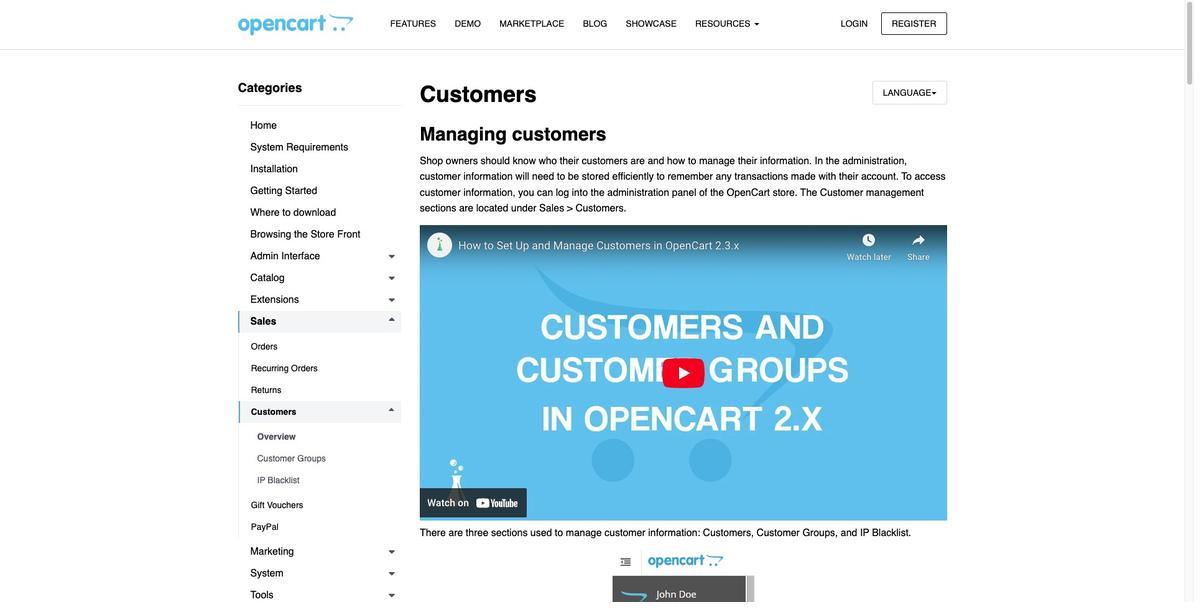 Task type: vqa. For each thing, say whether or not it's contained in the screenshot.
"returns"
yes



Task type: describe. For each thing, give the bounding box(es) containing it.
recurring
[[251, 363, 289, 373]]

customer inside shop owners should know who their customers are and how to manage their information. in the administration, customer information will need to be stored efficiently to remember any transactions made with their account. to access customer information, you can log into the administration panel of the opencart store. the customer management sections are located under sales > customers.
[[820, 187, 863, 198]]

paypal
[[251, 522, 279, 532]]

be
[[568, 171, 579, 182]]

1 vertical spatial are
[[459, 203, 474, 214]]

showcase link
[[617, 13, 686, 35]]

getting started link
[[238, 180, 401, 202]]

>
[[567, 203, 573, 214]]

0 horizontal spatial orders
[[251, 342, 278, 351]]

browsing the store front
[[250, 229, 360, 240]]

tools
[[250, 590, 274, 601]]

shop
[[420, 155, 443, 167]]

browsing the store front link
[[238, 224, 401, 246]]

0 vertical spatial customer
[[420, 171, 461, 182]]

getting started
[[250, 185, 317, 197]]

installation
[[250, 164, 298, 175]]

language button
[[873, 81, 947, 105]]

system link
[[238, 563, 401, 585]]

overview link
[[245, 426, 401, 448]]

log
[[556, 187, 569, 198]]

0 vertical spatial are
[[631, 155, 645, 167]]

2 horizontal spatial their
[[839, 171, 859, 182]]

overview
[[257, 432, 296, 442]]

demo
[[455, 19, 481, 29]]

administration,
[[843, 155, 907, 167]]

will
[[516, 171, 529, 182]]

1 horizontal spatial ip
[[860, 528, 870, 539]]

features link
[[381, 13, 446, 35]]

language
[[883, 88, 932, 98]]

opencart - open source shopping cart solution image
[[238, 13, 353, 35]]

under
[[511, 203, 537, 214]]

customers link
[[239, 401, 401, 423]]

returns
[[251, 385, 282, 395]]

2 vertical spatial customer
[[757, 528, 800, 539]]

marketplace
[[500, 19, 564, 29]]

marketing link
[[238, 541, 401, 563]]

register
[[892, 18, 937, 28]]

1 horizontal spatial their
[[738, 155, 757, 167]]

0 horizontal spatial ip
[[257, 475, 265, 485]]

customers,
[[703, 528, 754, 539]]

blacklist
[[268, 475, 300, 485]]

catalog link
[[238, 268, 401, 289]]

and inside shop owners should know who their customers are and how to manage their information. in the administration, customer information will need to be stored efficiently to remember any transactions made with their account. to access customer information, you can log into the administration panel of the opencart store. the customer management sections are located under sales > customers.
[[648, 155, 664, 167]]

admin
[[250, 251, 279, 262]]

in
[[815, 155, 823, 167]]

login
[[841, 18, 868, 28]]

0 horizontal spatial customer
[[257, 454, 295, 463]]

groups,
[[803, 528, 838, 539]]

0 horizontal spatial their
[[560, 155, 579, 167]]

gift
[[251, 500, 265, 510]]

blog
[[583, 19, 607, 29]]

managing
[[420, 123, 507, 145]]

register link
[[881, 12, 947, 35]]

demo link
[[446, 13, 490, 35]]

access
[[915, 171, 946, 182]]

showcase
[[626, 19, 677, 29]]

manage inside shop owners should know who their customers are and how to manage their information. in the administration, customer information will need to be stored efficiently to remember any transactions made with their account. to access customer information, you can log into the administration panel of the opencart store. the customer management sections are located under sales > customers.
[[699, 155, 735, 167]]

customers inside shop owners should know who their customers are and how to manage their information. in the administration, customer information will need to be stored efficiently to remember any transactions made with their account. to access customer information, you can log into the administration panel of the opencart store. the customer management sections are located under sales > customers.
[[582, 155, 628, 167]]

to up remember
[[688, 155, 697, 167]]

1 vertical spatial sales
[[250, 316, 276, 327]]

recurring orders
[[251, 363, 318, 373]]

to
[[902, 171, 912, 182]]

sales inside shop owners should know who their customers are and how to manage their information. in the administration, customer information will need to be stored efficiently to remember any transactions made with their account. to access customer information, you can log into the administration panel of the opencart store. the customer management sections are located under sales > customers.
[[539, 203, 564, 214]]

store.
[[773, 187, 798, 198]]

should
[[481, 155, 510, 167]]

blog link
[[574, 13, 617, 35]]

blacklist.
[[872, 528, 912, 539]]

to up administration
[[657, 171, 665, 182]]

where to download link
[[238, 202, 401, 224]]

gift vouchers link
[[239, 495, 401, 516]]

system requirements link
[[238, 137, 401, 159]]

categories
[[238, 81, 302, 95]]

managing customers
[[420, 123, 607, 145]]

where
[[250, 207, 280, 218]]

owners
[[446, 155, 478, 167]]

administration
[[607, 187, 669, 198]]

browsing
[[250, 229, 291, 240]]

opencart
[[727, 187, 770, 198]]

transactions
[[735, 171, 788, 182]]

system requirements
[[250, 142, 348, 153]]

the right of
[[710, 187, 724, 198]]

sales link
[[238, 311, 401, 333]]

used
[[531, 528, 552, 539]]

1 vertical spatial customers
[[251, 407, 297, 417]]

interface
[[281, 251, 320, 262]]

into
[[572, 187, 588, 198]]

there are three sections used to manage customer information: customers, customer groups, and ip blacklist.
[[420, 528, 912, 539]]



Task type: locate. For each thing, give the bounding box(es) containing it.
1 horizontal spatial customers
[[420, 81, 537, 107]]

customers
[[420, 81, 537, 107], [251, 407, 297, 417]]

remember
[[668, 171, 713, 182]]

with
[[819, 171, 836, 182]]

admin interface
[[250, 251, 320, 262]]

getting
[[250, 185, 282, 197]]

1 horizontal spatial sections
[[491, 528, 528, 539]]

login link
[[830, 12, 879, 35]]

marketplace link
[[490, 13, 574, 35]]

extensions
[[250, 294, 299, 305]]

shop owners should know who their customers are and how to manage their information. in the administration, customer information will need to be stored efficiently to remember any transactions made with their account. to access customer information, you can log into the administration panel of the opencart store. the customer management sections are located under sales > customers.
[[420, 155, 946, 214]]

can
[[537, 187, 553, 198]]

the
[[826, 155, 840, 167], [591, 187, 605, 198], [710, 187, 724, 198], [294, 229, 308, 240]]

orders up recurring
[[251, 342, 278, 351]]

0 vertical spatial orders
[[251, 342, 278, 351]]

1 vertical spatial ip
[[860, 528, 870, 539]]

the left store
[[294, 229, 308, 240]]

system
[[250, 142, 284, 153], [250, 568, 284, 579]]

1 vertical spatial customer
[[257, 454, 295, 463]]

1 vertical spatial manage
[[566, 528, 602, 539]]

customer down the with
[[820, 187, 863, 198]]

resources
[[696, 19, 753, 29]]

account.
[[861, 171, 899, 182]]

three
[[466, 528, 489, 539]]

1 vertical spatial orders
[[291, 363, 318, 373]]

manage right used
[[566, 528, 602, 539]]

0 vertical spatial system
[[250, 142, 284, 153]]

made
[[791, 171, 816, 182]]

1 horizontal spatial customer
[[757, 528, 800, 539]]

customer down "overview"
[[257, 454, 295, 463]]

efficiently
[[612, 171, 654, 182]]

0 vertical spatial manage
[[699, 155, 735, 167]]

resources link
[[686, 13, 769, 35]]

ip
[[257, 475, 265, 485], [860, 528, 870, 539]]

their right the with
[[839, 171, 859, 182]]

0 vertical spatial sales
[[539, 203, 564, 214]]

ip left blacklist.
[[860, 528, 870, 539]]

home
[[250, 120, 277, 131]]

recurring orders link
[[239, 358, 401, 379]]

home link
[[238, 115, 401, 137]]

panel
[[672, 187, 697, 198]]

customer groups
[[257, 454, 326, 463]]

are
[[631, 155, 645, 167], [459, 203, 474, 214], [449, 528, 463, 539]]

there
[[420, 528, 446, 539]]

manage
[[699, 155, 735, 167], [566, 528, 602, 539]]

information
[[464, 171, 513, 182]]

1 horizontal spatial manage
[[699, 155, 735, 167]]

1 system from the top
[[250, 142, 284, 153]]

located
[[476, 203, 508, 214]]

orders down the orders link
[[291, 363, 318, 373]]

0 horizontal spatial customers
[[251, 407, 297, 417]]

customer groups link
[[245, 448, 401, 470]]

system for system
[[250, 568, 284, 579]]

system up tools
[[250, 568, 284, 579]]

2 horizontal spatial customer
[[820, 187, 863, 198]]

customers down returns
[[251, 407, 297, 417]]

sections down shop
[[420, 203, 456, 214]]

ip blacklist
[[257, 475, 300, 485]]

sales down extensions
[[250, 316, 276, 327]]

sections left used
[[491, 528, 528, 539]]

information.
[[760, 155, 812, 167]]

their up be
[[560, 155, 579, 167]]

information:
[[648, 528, 700, 539]]

and
[[648, 155, 664, 167], [841, 528, 858, 539]]

0 vertical spatial ip
[[257, 475, 265, 485]]

are left three
[[449, 528, 463, 539]]

returns link
[[239, 379, 401, 401]]

1 vertical spatial sections
[[491, 528, 528, 539]]

download
[[294, 207, 336, 218]]

1 vertical spatial and
[[841, 528, 858, 539]]

features
[[390, 19, 436, 29]]

sales down can
[[539, 203, 564, 214]]

admin interface link
[[238, 246, 401, 268]]

1 horizontal spatial orders
[[291, 363, 318, 373]]

manage up any
[[699, 155, 735, 167]]

installation link
[[238, 159, 401, 180]]

catalog
[[250, 272, 285, 284]]

to
[[688, 155, 697, 167], [557, 171, 565, 182], [657, 171, 665, 182], [282, 207, 291, 218], [555, 528, 563, 539]]

started
[[285, 185, 317, 197]]

0 vertical spatial customers
[[420, 81, 537, 107]]

2 system from the top
[[250, 568, 284, 579]]

stored
[[582, 171, 610, 182]]

orders
[[251, 342, 278, 351], [291, 363, 318, 373]]

system for system requirements
[[250, 142, 284, 153]]

the right in
[[826, 155, 840, 167]]

know
[[513, 155, 536, 167]]

1 vertical spatial customers
[[582, 155, 628, 167]]

who
[[539, 155, 557, 167]]

orders link
[[239, 336, 401, 358]]

to right where
[[282, 207, 291, 218]]

system inside the system link
[[250, 568, 284, 579]]

are up efficiently
[[631, 155, 645, 167]]

system down home
[[250, 142, 284, 153]]

1 vertical spatial customer
[[420, 187, 461, 198]]

ip blacklist link
[[245, 470, 401, 491]]

need
[[532, 171, 554, 182]]

to right used
[[555, 528, 563, 539]]

groups
[[297, 454, 326, 463]]

are left located
[[459, 203, 474, 214]]

0 vertical spatial customer
[[820, 187, 863, 198]]

front
[[337, 229, 360, 240]]

the down stored
[[591, 187, 605, 198]]

1 horizontal spatial and
[[841, 528, 858, 539]]

sections inside shop owners should know who their customers are and how to manage their information. in the administration, customer information will need to be stored efficiently to remember any transactions made with their account. to access customer information, you can log into the administration panel of the opencart store. the customer management sections are located under sales > customers.
[[420, 203, 456, 214]]

to inside 'link'
[[282, 207, 291, 218]]

any
[[716, 171, 732, 182]]

sections
[[420, 203, 456, 214], [491, 528, 528, 539]]

and right groups,
[[841, 528, 858, 539]]

1 vertical spatial system
[[250, 568, 284, 579]]

customers up stored
[[582, 155, 628, 167]]

the
[[800, 187, 818, 198]]

to left be
[[557, 171, 565, 182]]

customer
[[420, 171, 461, 182], [420, 187, 461, 198], [605, 528, 646, 539]]

their up transactions
[[738, 155, 757, 167]]

system inside system requirements link
[[250, 142, 284, 153]]

2 vertical spatial are
[[449, 528, 463, 539]]

paypal link
[[239, 516, 401, 538]]

0 horizontal spatial and
[[648, 155, 664, 167]]

1 horizontal spatial sales
[[539, 203, 564, 214]]

you
[[518, 187, 534, 198]]

customer left groups,
[[757, 528, 800, 539]]

0 vertical spatial sections
[[420, 203, 456, 214]]

0 horizontal spatial sales
[[250, 316, 276, 327]]

vouchers
[[267, 500, 303, 510]]

customers up who
[[512, 123, 607, 145]]

customers backend image
[[612, 549, 755, 602]]

extensions link
[[238, 289, 401, 311]]

store
[[311, 229, 334, 240]]

sales
[[539, 203, 564, 214], [250, 316, 276, 327]]

2 vertical spatial customer
[[605, 528, 646, 539]]

how
[[667, 155, 685, 167]]

and left how
[[648, 155, 664, 167]]

marketing
[[250, 546, 294, 557]]

management
[[866, 187, 924, 198]]

0 horizontal spatial manage
[[566, 528, 602, 539]]

tools link
[[238, 585, 401, 602]]

customers
[[512, 123, 607, 145], [582, 155, 628, 167]]

gift vouchers
[[251, 500, 303, 510]]

0 vertical spatial customers
[[512, 123, 607, 145]]

ip left 'blacklist'
[[257, 475, 265, 485]]

0 horizontal spatial sections
[[420, 203, 456, 214]]

customers up the managing on the left top
[[420, 81, 537, 107]]

0 vertical spatial and
[[648, 155, 664, 167]]



